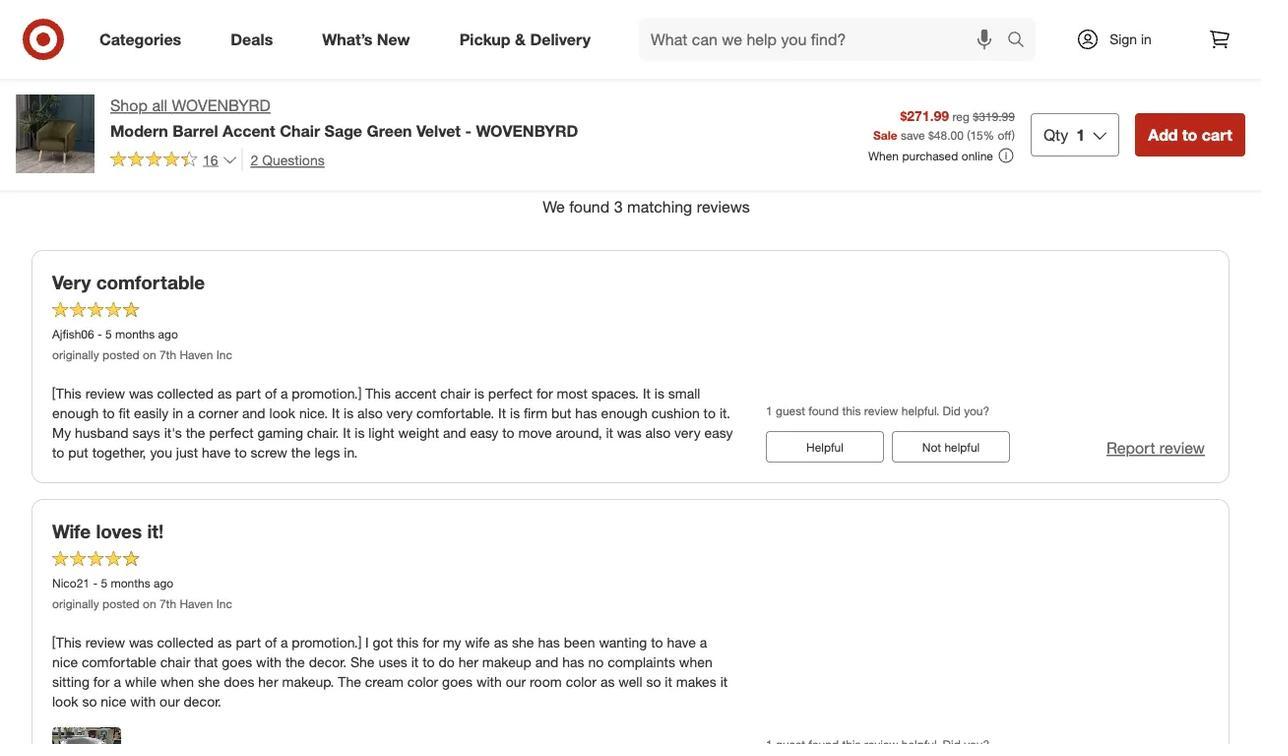 Task type: locate. For each thing, give the bounding box(es) containing it.
haven inside nico21 - 5 months ago originally posted on 7th haven inc
[[180, 597, 213, 612]]

- for ajfish06 - 5 months ago originally posted on 7th haven inc
[[98, 327, 102, 342]]

1 vertical spatial posted
[[102, 597, 140, 612]]

to left "move"
[[502, 425, 515, 442]]

0 horizontal spatial comfort
[[442, 24, 496, 42]]

$271.99 reg $319.99 sale save $ 48.00 ( 15 % off )
[[874, 107, 1015, 142]]

it!
[[147, 520, 164, 543]]

goes up does
[[222, 654, 252, 671]]

our
[[506, 674, 526, 691], [160, 694, 180, 711]]

you
[[150, 444, 172, 462]]

1 vertical spatial look
[[52, 694, 78, 711]]

1 horizontal spatial our
[[506, 674, 526, 691]]

the left legs
[[291, 444, 311, 462]]

haven inside the ajfish06 - 5 months ago originally posted on 7th haven inc
[[180, 348, 213, 363]]

easy down it.
[[705, 425, 733, 442]]

1 inc from the top
[[216, 348, 232, 363]]

is
[[474, 385, 484, 403], [655, 385, 665, 403], [344, 405, 354, 422], [510, 405, 520, 422], [355, 425, 365, 442]]

ago inside nico21 - 5 months ago originally posted on 7th haven inc
[[154, 576, 174, 591]]

enough
[[52, 405, 99, 422], [601, 405, 648, 422]]

review up fit
[[85, 385, 125, 403]]

very
[[387, 405, 413, 422], [675, 425, 701, 442]]

months
[[115, 327, 155, 342], [111, 576, 150, 591]]

1 haven from the top
[[180, 348, 213, 363]]

comfort button right new
[[420, 12, 518, 55]]

with down makeup
[[477, 674, 502, 691]]

guest
[[776, 404, 805, 419]]

7th inside the ajfish06 - 5 months ago originally posted on 7th haven inc
[[159, 348, 176, 363]]

1 vertical spatial chair
[[160, 654, 190, 671]]

2 horizontal spatial and
[[535, 654, 559, 671]]

posted inside the ajfish06 - 5 months ago originally posted on 7th haven inc
[[102, 348, 140, 363]]

as inside [this review was collected as part of a promotion.] this accent chair is perfect for most spaces. it is small enough to fit easily in a corner and look nice. it is also very comfortable. it is firm but has enough cushion to it. my husband says it's the perfect gaming chair. it is light weight and easy to move around, it was also very easy to put together, you just have to screw the legs in.
[[218, 385, 232, 403]]

2 collected from the top
[[157, 635, 214, 652]]

collected
[[157, 385, 214, 403], [157, 635, 214, 652]]

0 horizontal spatial in
[[173, 405, 183, 422]]

corner
[[198, 405, 238, 422]]

0 horizontal spatial very
[[387, 405, 413, 422]]

color down no
[[566, 674, 597, 691]]

part inside [this review was collected as part of a promotion.] this accent chair is perfect for most spaces. it is small enough to fit easily in a corner and look nice. it is also very comfortable. it is firm but has enough cushion to it. my husband says it's the perfect gaming chair. it is light weight and easy to move around, it was also very easy to put together, you just have to screw the legs in.
[[236, 385, 261, 403]]

very comfortable
[[52, 271, 205, 294]]

$271.99
[[900, 107, 949, 124]]

0 vertical spatial posted
[[102, 348, 140, 363]]

makeup.
[[282, 674, 334, 691]]

2 posted from the top
[[102, 597, 140, 612]]

0 vertical spatial inc
[[216, 348, 232, 363]]

the up makeup.
[[285, 654, 305, 671]]

enough up my on the left of the page
[[52, 405, 99, 422]]

1 collected from the top
[[157, 385, 214, 403]]

sign in link
[[1060, 18, 1183, 61]]

have up makes on the right
[[667, 635, 696, 652]]

1 vertical spatial perfect
[[209, 425, 254, 442]]

makes
[[676, 674, 717, 691]]

decor. up makeup.
[[309, 654, 347, 671]]

1 vertical spatial inc
[[216, 597, 232, 612]]

for up 'firm'
[[537, 385, 553, 403]]

1 horizontal spatial color
[[566, 674, 597, 691]]

5 inside the ajfish06 - 5 months ago originally posted on 7th haven inc
[[105, 327, 112, 342]]

it
[[606, 425, 613, 442], [411, 654, 419, 671], [665, 674, 672, 691], [720, 674, 728, 691]]

it's
[[164, 425, 182, 442]]

1 of from the top
[[265, 385, 277, 403]]

Verified purchases checkbox
[[1072, 136, 1092, 156]]

has inside [this review was collected as part of a promotion.] this accent chair is perfect for most spaces. it is small enough to fit easily in a corner and look nice. it is also very comfortable. it is firm but has enough cushion to it. my husband says it's the perfect gaming chair. it is light weight and easy to move around, it was also very easy to put together, you just have to screw the legs in.
[[575, 405, 597, 422]]

promotion.] for wife loves it!
[[292, 635, 362, 652]]

1 posted from the top
[[102, 348, 140, 363]]

weight
[[398, 425, 439, 442]]

2 haven from the top
[[180, 597, 213, 612]]

part up does
[[236, 635, 261, 652]]

1 vertical spatial months
[[111, 576, 150, 591]]

2 inc from the top
[[216, 597, 232, 612]]

of inside [this review was collected as part of a promotion.] i got this for my wife as she has been wanting to have a nice comfortable chair that goes with the decor. she uses it to do her makeup and has no complaints when sitting for a while when she does her makeup. the cream color goes with our room color as well so it makes it look so nice with our decor.
[[265, 635, 277, 652]]

0 vertical spatial [this
[[52, 385, 82, 403]]

comfort up the we
[[503, 127, 547, 142]]

promotion.] inside [this review was collected as part of a promotion.] i got this for my wife as she has been wanting to have a nice comfortable chair that goes with the decor. she uses it to do her makeup and has no complaints when sitting for a while when she does her makeup. the cream color goes with our room color as well so it makes it look so nice with our decor.
[[292, 635, 362, 652]]

[this
[[52, 385, 82, 403], [52, 635, 82, 652]]

collected inside [this review was collected as part of a promotion.] this accent chair is perfect for most spaces. it is small enough to fit easily in a corner and look nice. it is also very comfortable. it is firm but has enough cushion to it. my husband says it's the perfect gaming chair. it is light weight and easy to move around, it was also very easy to put together, you just have to screw the legs in.
[[157, 385, 214, 403]]

review
[[85, 385, 125, 403], [864, 404, 899, 419], [1160, 439, 1205, 458], [85, 635, 125, 652]]

months inside nico21 - 5 months ago originally posted on 7th haven inc
[[111, 576, 150, 591]]

1 vertical spatial in
[[173, 405, 183, 422]]

it
[[643, 385, 651, 403], [332, 405, 340, 422], [498, 405, 506, 422], [343, 425, 351, 442]]

was for very comfortable
[[129, 385, 153, 403]]

1 vertical spatial have
[[667, 635, 696, 652]]

helpful
[[945, 440, 980, 455]]

15
[[970, 127, 984, 142]]

as down no
[[601, 674, 615, 691]]

7th
[[159, 348, 176, 363], [159, 597, 176, 612]]

was up while
[[129, 635, 153, 652]]

of for very comfortable
[[265, 385, 277, 403]]

goes down do
[[442, 674, 473, 691]]

5 for nico21
[[101, 576, 107, 591]]

perfect up 'firm'
[[488, 385, 533, 403]]

7th inside nico21 - 5 months ago originally posted on 7th haven inc
[[159, 597, 176, 612]]

2 originally from the top
[[52, 597, 99, 612]]

it up in.
[[343, 425, 351, 442]]

0 vertical spatial decor.
[[309, 654, 347, 671]]

months inside the ajfish06 - 5 months ago originally posted on 7th haven inc
[[115, 327, 155, 342]]

0 vertical spatial -
[[465, 121, 472, 140]]

1 left guest
[[766, 404, 773, 419]]

easy
[[470, 425, 499, 442], [705, 425, 733, 442]]

collected for wife loves it!
[[157, 635, 214, 652]]

1 promotion.] from the top
[[292, 385, 362, 403]]

comfortable.
[[417, 405, 495, 422]]

0 vertical spatial haven
[[180, 348, 213, 363]]

5 right ajfish06
[[105, 327, 112, 342]]

accent
[[395, 385, 437, 403]]

1 vertical spatial 5
[[101, 576, 107, 591]]

was inside [this review was collected as part of a promotion.] i got this for my wife as she has been wanting to have a nice comfortable chair that goes with the decor. she uses it to do her makeup and has no complaints when sitting for a while when she does her makeup. the cream color goes with our room color as well so it makes it look so nice with our decor.
[[129, 635, 153, 652]]

[this up sitting
[[52, 635, 82, 652]]

has up around,
[[575, 405, 597, 422]]

inc for nico21 - 5 months ago originally posted on 7th haven inc
[[216, 597, 232, 612]]

part for wife loves it!
[[236, 635, 261, 652]]

- inside the ajfish06 - 5 months ago originally posted on 7th haven inc
[[98, 327, 102, 342]]

with down while
[[130, 694, 156, 711]]

ago for ajfish06 - 5 months ago originally posted on 7th haven inc
[[158, 327, 178, 342]]

wovenbyrd up the we
[[476, 121, 578, 140]]

perfect down 'corner'
[[209, 425, 254, 442]]

for left the my
[[423, 635, 439, 652]]

comfortable
[[96, 271, 205, 294], [82, 654, 156, 671]]

0 vertical spatial collected
[[157, 385, 214, 403]]

1 vertical spatial -
[[98, 327, 102, 342]]

1
[[1077, 125, 1085, 144], [766, 404, 773, 419]]

the inside [this review was collected as part of a promotion.] i got this for my wife as she has been wanting to have a nice comfortable chair that goes with the decor. she uses it to do her makeup and has no complaints when sitting for a while when she does her makeup. the cream color goes with our room color as well so it makes it look so nice with our decor.
[[285, 654, 305, 671]]

as up makeup
[[494, 635, 508, 652]]

green
[[367, 121, 412, 140]]

put
[[68, 444, 88, 462]]

1 horizontal spatial wovenbyrd
[[476, 121, 578, 140]]

chair left that
[[160, 654, 190, 671]]

5
[[105, 327, 112, 342], [101, 576, 107, 591]]

0 vertical spatial was
[[129, 385, 153, 403]]

2 vertical spatial has
[[563, 654, 585, 671]]

for right sitting
[[93, 674, 110, 691]]

add to cart button
[[1136, 113, 1246, 156]]

also down cushion
[[646, 425, 671, 442]]

not
[[922, 440, 941, 455]]

comfort button up the we
[[494, 119, 572, 150]]

0 horizontal spatial this
[[397, 635, 419, 652]]

to left do
[[423, 654, 435, 671]]

review inside [this review was collected as part of a promotion.] i got this for my wife as she has been wanting to have a nice comfortable chair that goes with the decor. she uses it to do her makeup and has no complaints when sitting for a while when she does her makeup. the cream color goes with our room color as well so it makes it look so nice with our decor.
[[85, 635, 125, 652]]

inc up that
[[216, 597, 232, 612]]

1 vertical spatial ago
[[154, 576, 174, 591]]

the
[[186, 425, 205, 442], [291, 444, 311, 462], [285, 654, 305, 671]]

1 originally from the top
[[52, 348, 99, 363]]

1 horizontal spatial look
[[269, 405, 295, 422]]

2 of from the top
[[265, 635, 277, 652]]

to left "screw"
[[235, 444, 247, 462]]

2 on from the top
[[143, 597, 156, 612]]

goes
[[222, 654, 252, 671], [442, 674, 473, 691]]

- for nico21 - 5 months ago originally posted on 7th haven inc
[[93, 576, 98, 591]]

promotion.] inside [this review was collected as part of a promotion.] this accent chair is perfect for most spaces. it is small enough to fit easily in a corner and look nice. it is also very comfortable. it is firm but has enough cushion to it. my husband says it's the perfect gaming chair. it is light weight and easy to move around, it was also very easy to put together, you just have to screw the legs in.
[[292, 385, 362, 403]]

she up makeup
[[512, 635, 534, 652]]

0 vertical spatial in
[[1141, 31, 1152, 48]]

comfortable up the ajfish06 - 5 months ago originally posted on 7th haven inc
[[96, 271, 205, 294]]

0 horizontal spatial look
[[52, 694, 78, 711]]

1 vertical spatial she
[[198, 674, 220, 691]]

have
[[202, 444, 231, 462], [667, 635, 696, 652]]

delivery
[[530, 30, 591, 49]]

0 vertical spatial nice
[[52, 654, 78, 671]]

1 vertical spatial the
[[291, 444, 311, 462]]

wovenbyrd up barrel
[[172, 96, 271, 115]]

1 vertical spatial decor.
[[184, 694, 221, 711]]

cart
[[1202, 125, 1233, 144]]

this up helpful button
[[842, 404, 861, 419]]

part
[[236, 385, 261, 403], [236, 635, 261, 652]]

promotion.] left i
[[292, 635, 362, 652]]

was for wife loves it!
[[129, 635, 153, 652]]

1 vertical spatial her
[[258, 674, 278, 691]]

report review
[[1107, 439, 1205, 458]]

inc inside the ajfish06 - 5 months ago originally posted on 7th haven inc
[[216, 348, 232, 363]]

review inside button
[[1160, 439, 1205, 458]]

0 horizontal spatial easy
[[470, 425, 499, 442]]

verified
[[1100, 136, 1152, 155]]

when right while
[[161, 674, 194, 691]]

nice
[[52, 654, 78, 671], [101, 694, 126, 711]]

part up 'corner'
[[236, 385, 261, 403]]

0 horizontal spatial enough
[[52, 405, 99, 422]]

months for nico21
[[111, 576, 150, 591]]

is up 'comfortable.'
[[474, 385, 484, 403]]

this up uses
[[397, 635, 419, 652]]

2 [this from the top
[[52, 635, 82, 652]]

0 vertical spatial comfort
[[442, 24, 496, 42]]

sitting
[[52, 674, 90, 691]]

color
[[788, 24, 821, 42]]

2 part from the top
[[236, 635, 261, 652]]

in
[[1141, 31, 1152, 48], [173, 405, 183, 422]]

on for nico21
[[143, 597, 156, 612]]

the up just
[[186, 425, 205, 442]]

1 vertical spatial on
[[143, 597, 156, 612]]

review inside [this review was collected as part of a promotion.] this accent chair is perfect for most spaces. it is small enough to fit easily in a corner and look nice. it is also very comfortable. it is firm but has enough cushion to it. my husband says it's the perfect gaming chair. it is light weight and easy to move around, it was also very easy to put together, you just have to screw the legs in.
[[85, 385, 125, 403]]

to left fit
[[103, 405, 115, 422]]

0 horizontal spatial goes
[[222, 654, 252, 671]]

on inside the ajfish06 - 5 months ago originally posted on 7th haven inc
[[143, 348, 156, 363]]

color button
[[767, 12, 841, 55]]

1 vertical spatial very
[[675, 425, 701, 442]]

1 horizontal spatial in
[[1141, 31, 1152, 48]]

1 horizontal spatial enough
[[601, 405, 648, 422]]

comfortable up while
[[82, 654, 156, 671]]

report
[[1107, 439, 1156, 458]]

0 horizontal spatial decor.
[[184, 694, 221, 711]]

inc up 'corner'
[[216, 348, 232, 363]]

0 vertical spatial chair
[[441, 385, 471, 403]]

color
[[408, 674, 438, 691], [566, 674, 597, 691]]

posted down loves
[[102, 597, 140, 612]]

not helpful button
[[892, 432, 1010, 463]]

0 horizontal spatial perfect
[[209, 425, 254, 442]]

[this review was collected as part of a promotion.] this accent chair is perfect for most spaces. it is small enough to fit easily in a corner and look nice. it is also very comfortable. it is firm but has enough cushion to it. my husband says it's the perfect gaming chair. it is light weight and easy to move around, it was also very easy to put together, you just have to screw the legs in.
[[52, 385, 733, 462]]

5 inside nico21 - 5 months ago originally posted on 7th haven inc
[[101, 576, 107, 591]]

categories link
[[83, 18, 206, 61]]

[this inside [this review was collected as part of a promotion.] i got this for my wife as she has been wanting to have a nice comfortable chair that goes with the decor. she uses it to do her makeup and has no complaints when sitting for a while when she does her makeup. the cream color goes with our room color as well so it makes it look so nice with our decor.
[[52, 635, 82, 652]]

0 vertical spatial 7th
[[159, 348, 176, 363]]

2 7th from the top
[[159, 597, 176, 612]]

with right that
[[256, 654, 282, 671]]

originally inside the ajfish06 - 5 months ago originally posted on 7th haven inc
[[52, 348, 99, 363]]

1 [this from the top
[[52, 385, 82, 403]]

1 vertical spatial and
[[443, 425, 466, 442]]

1 right qty
[[1077, 125, 1085, 144]]

on down it!
[[143, 597, 156, 612]]

also down this
[[357, 405, 383, 422]]

look up gaming
[[269, 405, 295, 422]]

her right does
[[258, 674, 278, 691]]

1 vertical spatial with
[[477, 674, 502, 691]]

0 vertical spatial originally
[[52, 348, 99, 363]]

image of modern barrel accent chair sage green velvet - wovenbyrd image
[[16, 95, 95, 173]]

0 vertical spatial with
[[256, 654, 282, 671]]

nico21 - 5 months ago originally posted on 7th haven inc
[[52, 576, 232, 612]]

1 vertical spatial for
[[423, 635, 439, 652]]

1 horizontal spatial when
[[679, 654, 713, 671]]

inc
[[216, 348, 232, 363], [216, 597, 232, 612]]

it right nice.
[[332, 405, 340, 422]]

review for [this review was collected as part of a promotion.] i got this for my wife as she has been wanting to have a nice comfortable chair that goes with the decor. she uses it to do her makeup and has no complaints when sitting for a while when she does her makeup. the cream color goes with our room color as well so it makes it look so nice with our decor.
[[85, 635, 125, 652]]

look
[[269, 405, 295, 422], [52, 694, 78, 711]]

1 vertical spatial also
[[646, 425, 671, 442]]

[this up my on the left of the page
[[52, 385, 82, 403]]

originally down nico21
[[52, 597, 99, 612]]

1 vertical spatial 1
[[766, 404, 773, 419]]

collected inside [this review was collected as part of a promotion.] i got this for my wife as she has been wanting to have a nice comfortable chair that goes with the decor. she uses it to do her makeup and has no complaints when sitting for a while when she does her makeup. the cream color goes with our room color as well so it makes it look so nice with our decor.
[[157, 635, 214, 652]]

1 vertical spatial our
[[160, 694, 180, 711]]

spaces.
[[592, 385, 639, 403]]

0 vertical spatial for
[[537, 385, 553, 403]]

so right the well
[[646, 674, 661, 691]]

- inside nico21 - 5 months ago originally posted on 7th haven inc
[[93, 576, 98, 591]]

on inside nico21 - 5 months ago originally posted on 7th haven inc
[[143, 597, 156, 612]]

months down very comfortable
[[115, 327, 155, 342]]

for
[[537, 385, 553, 403], [423, 635, 439, 652], [93, 674, 110, 691]]

haven up that
[[180, 597, 213, 612]]

2 promotion.] from the top
[[292, 635, 362, 652]]

promotion.] up nice.
[[292, 385, 362, 403]]

[this for very
[[52, 385, 82, 403]]

is right nice.
[[344, 405, 354, 422]]

1 vertical spatial comfortable
[[82, 654, 156, 671]]

inc inside nico21 - 5 months ago originally posted on 7th haven inc
[[216, 597, 232, 612]]

0 horizontal spatial chair
[[160, 654, 190, 671]]

part inside [this review was collected as part of a promotion.] i got this for my wife as she has been wanting to have a nice comfortable chair that goes with the decor. she uses it to do her makeup and has no complaints when sitting for a while when she does her makeup. the cream color goes with our room color as well so it makes it look so nice with our decor.
[[236, 635, 261, 652]]

chair up 'comfortable.'
[[441, 385, 471, 403]]

1 vertical spatial comfort
[[503, 127, 547, 142]]

it.
[[720, 405, 731, 422]]

we found 3 matching reviews
[[543, 198, 750, 217]]

legs
[[315, 444, 340, 462]]

[this inside [this review was collected as part of a promotion.] this accent chair is perfect for most spaces. it is small enough to fit easily in a corner and look nice. it is also very comfortable. it is firm but has enough cushion to it. my husband says it's the perfect gaming chair. it is light weight and easy to move around, it was also very easy to put together, you just have to screw the legs in.
[[52, 385, 82, 403]]

0 vertical spatial have
[[202, 444, 231, 462]]

found right guest
[[809, 404, 839, 419]]

ajfish06 - 5 months ago originally posted on 7th haven inc
[[52, 327, 232, 363]]

0 vertical spatial the
[[186, 425, 205, 442]]

when
[[679, 654, 713, 671], [161, 674, 194, 691]]

gaming
[[258, 425, 303, 442]]

collected up that
[[157, 635, 214, 652]]

1 vertical spatial haven
[[180, 597, 213, 612]]

haven up 'corner'
[[180, 348, 213, 363]]

1 7th from the top
[[159, 348, 176, 363]]

1 vertical spatial nice
[[101, 694, 126, 711]]

[this for wife
[[52, 635, 82, 652]]

posted inside nico21 - 5 months ago originally posted on 7th haven inc
[[102, 597, 140, 612]]

1 vertical spatial 7th
[[159, 597, 176, 612]]

0 vertical spatial of
[[265, 385, 277, 403]]

2 vertical spatial the
[[285, 654, 305, 671]]

very down accent
[[387, 405, 413, 422]]

look down sitting
[[52, 694, 78, 711]]

color down uses
[[408, 674, 438, 691]]

1 vertical spatial when
[[161, 674, 194, 691]]

2 color from the left
[[566, 674, 597, 691]]

around,
[[556, 425, 602, 442]]

1 horizontal spatial decor.
[[309, 654, 347, 671]]

helpful
[[807, 440, 844, 455]]

1 horizontal spatial this
[[842, 404, 861, 419]]

comfort left &
[[442, 24, 496, 42]]

1 on from the top
[[143, 348, 156, 363]]

1 vertical spatial this
[[397, 635, 419, 652]]

decor.
[[309, 654, 347, 671], [184, 694, 221, 711]]

decor. down that
[[184, 694, 221, 711]]

verified purchases
[[1100, 136, 1230, 155]]

in inside 'link'
[[1141, 31, 1152, 48]]

2 questions link
[[242, 149, 325, 171]]

collected for very comfortable
[[157, 385, 214, 403]]

well
[[619, 674, 643, 691]]

0 vertical spatial promotion.]
[[292, 385, 362, 403]]

in inside [this review was collected as part of a promotion.] this accent chair is perfect for most spaces. it is small enough to fit easily in a corner and look nice. it is also very comfortable. it is firm but has enough cushion to it. my husband says it's the perfect gaming chair. it is light weight and easy to move around, it was also very easy to put together, you just have to screw the legs in.
[[173, 405, 183, 422]]

online
[[962, 148, 994, 163]]

categories
[[99, 30, 181, 49]]

ago for nico21 - 5 months ago originally posted on 7th haven inc
[[154, 576, 174, 591]]

chair
[[441, 385, 471, 403], [160, 654, 190, 671]]

easy down 'comfortable.'
[[470, 425, 499, 442]]

as up 'corner'
[[218, 385, 232, 403]]

originally down ajfish06
[[52, 348, 99, 363]]

nice down while
[[101, 694, 126, 711]]

1 horizontal spatial goes
[[442, 674, 473, 691]]

originally inside nico21 - 5 months ago originally posted on 7th haven inc
[[52, 597, 99, 612]]

when up makes on the right
[[679, 654, 713, 671]]

she
[[512, 635, 534, 652], [198, 674, 220, 691]]

0 vertical spatial look
[[269, 405, 295, 422]]

sign in
[[1110, 31, 1152, 48]]

for inside [this review was collected as part of a promotion.] this accent chair is perfect for most spaces. it is small enough to fit easily in a corner and look nice. it is also very comfortable. it is firm but has enough cushion to it. my husband says it's the perfect gaming chair. it is light weight and easy to move around, it was also very easy to put together, you just have to screw the legs in.
[[537, 385, 553, 403]]

- right velvet
[[465, 121, 472, 140]]

has down been
[[563, 654, 585, 671]]

size
[[710, 24, 735, 42]]

was down spaces.
[[617, 425, 642, 442]]

collected up 'corner'
[[157, 385, 214, 403]]

0 vertical spatial also
[[357, 405, 383, 422]]

0 vertical spatial on
[[143, 348, 156, 363]]

0 vertical spatial ago
[[158, 327, 178, 342]]

ago inside the ajfish06 - 5 months ago originally posted on 7th haven inc
[[158, 327, 178, 342]]

has for very comfortable
[[575, 405, 597, 422]]

in up it's
[[173, 405, 183, 422]]

was up "easily"
[[129, 385, 153, 403]]

0 horizontal spatial so
[[82, 694, 97, 711]]

her
[[459, 654, 479, 671], [258, 674, 278, 691]]

been
[[564, 635, 595, 652]]

of inside [this review was collected as part of a promotion.] this accent chair is perfect for most spaces. it is small enough to fit easily in a corner and look nice. it is also very comfortable. it is firm but has enough cushion to it. my husband says it's the perfect gaming chair. it is light weight and easy to move around, it was also very easy to put together, you just have to screw the legs in.
[[265, 385, 277, 403]]

she down that
[[198, 674, 220, 691]]

and up gaming
[[242, 405, 266, 422]]

2 horizontal spatial for
[[537, 385, 553, 403]]

size button
[[689, 12, 756, 55]]

1 part from the top
[[236, 385, 261, 403]]

is left 'firm'
[[510, 405, 520, 422]]

it right spaces.
[[643, 385, 651, 403]]

2 vertical spatial was
[[129, 635, 153, 652]]

0 horizontal spatial when
[[161, 674, 194, 691]]

1 vertical spatial wovenbyrd
[[476, 121, 578, 140]]

nice up sitting
[[52, 654, 78, 671]]

look inside [this review was collected as part of a promotion.] i got this for my wife as she has been wanting to have a nice comfortable chair that goes with the decor. she uses it to do her makeup and has no complaints when sitting for a while when she does her makeup. the cream color goes with our room color as well so it makes it look so nice with our decor.
[[52, 694, 78, 711]]



Task type: vqa. For each thing, say whether or not it's contained in the screenshot.
bottommost 'promotion.]'
yes



Task type: describe. For each thing, give the bounding box(es) containing it.
1 color from the left
[[408, 674, 438, 691]]

chair
[[280, 121, 320, 140]]

1 horizontal spatial very
[[675, 425, 701, 442]]

the
[[338, 674, 361, 691]]

add to cart
[[1148, 125, 1233, 144]]

1 horizontal spatial she
[[512, 635, 534, 652]]

move
[[518, 425, 552, 442]]

accent
[[223, 121, 275, 140]]

0 horizontal spatial also
[[357, 405, 383, 422]]

look inside [this review was collected as part of a promotion.] this accent chair is perfect for most spaces. it is small enough to fit easily in a corner and look nice. it is also very comfortable. it is firm but has enough cushion to it. my husband says it's the perfect gaming chair. it is light weight and easy to move around, it was also very easy to put together, you just have to screw the legs in.
[[269, 405, 295, 422]]

[this review was collected as part of a promotion.] i got this for my wife as she has been wanting to have a nice comfortable chair that goes with the decor. she uses it to do her makeup and has no complaints when sitting for a while when she does her makeup. the cream color goes with our room color as well so it makes it look so nice with our decor.
[[52, 635, 728, 711]]

part for very comfortable
[[236, 385, 261, 403]]

pickup
[[460, 30, 511, 49]]

review left helpful.
[[864, 404, 899, 419]]

you?
[[964, 404, 990, 419]]

fit
[[119, 405, 130, 422]]

sage
[[325, 121, 362, 140]]

and inside [this review was collected as part of a promotion.] i got this for my wife as she has been wanting to have a nice comfortable chair that goes with the decor. she uses it to do her makeup and has no complaints when sitting for a while when she does her makeup. the cream color goes with our room color as well so it makes it look so nice with our decor.
[[535, 654, 559, 671]]

2 enough from the left
[[601, 405, 648, 422]]

screw
[[251, 444, 287, 462]]

promotion.] for very comfortable
[[292, 385, 362, 403]]

but
[[551, 405, 572, 422]]

1 vertical spatial was
[[617, 425, 642, 442]]

0 vertical spatial comfortable
[[96, 271, 205, 294]]

got
[[373, 635, 393, 652]]

1 horizontal spatial nice
[[101, 694, 126, 711]]

nico21
[[52, 576, 90, 591]]

posted for nico21
[[102, 597, 140, 612]]

a up makes on the right
[[700, 635, 707, 652]]

a up makeup.
[[281, 635, 288, 652]]

1 horizontal spatial with
[[256, 654, 282, 671]]

we
[[543, 198, 565, 217]]

chair inside [this review was collected as part of a promotion.] this accent chair is perfect for most spaces. it is small enough to fit easily in a corner and look nice. it is also very comfortable. it is firm but has enough cushion to it. my husband says it's the perfect gaming chair. it is light weight and easy to move around, it was also very easy to put together, you just have to screw the legs in.
[[441, 385, 471, 403]]

while
[[125, 674, 157, 691]]

it right makes on the right
[[720, 674, 728, 691]]

1 vertical spatial comfort button
[[494, 119, 572, 150]]

fit
[[642, 24, 657, 42]]

0 horizontal spatial 1
[[766, 404, 773, 419]]

5 for ajfish06
[[105, 327, 112, 342]]

cushion
[[652, 405, 700, 422]]

- inside shop all wovenbyrd modern barrel accent chair sage green velvet - wovenbyrd
[[465, 121, 472, 140]]

light
[[369, 425, 395, 442]]

to up complaints
[[651, 635, 663, 652]]

what's
[[322, 30, 373, 49]]

is left the small
[[655, 385, 665, 403]]

shop all wovenbyrd modern barrel accent chair sage green velvet - wovenbyrd
[[110, 96, 578, 140]]

this
[[365, 385, 391, 403]]

with
[[1100, 110, 1131, 129]]

0 horizontal spatial our
[[160, 694, 180, 711]]

0 vertical spatial wovenbyrd
[[172, 96, 271, 115]]

report review button
[[1107, 438, 1205, 460]]

says
[[132, 425, 160, 442]]

)
[[1012, 127, 1015, 142]]

0 vertical spatial goes
[[222, 654, 252, 671]]

With photos checkbox
[[1072, 110, 1092, 129]]

do
[[439, 654, 455, 671]]

loves
[[96, 520, 142, 543]]

shop
[[110, 96, 148, 115]]

a left 'corner'
[[187, 405, 195, 422]]

0 vertical spatial our
[[506, 674, 526, 691]]

new
[[377, 30, 410, 49]]

0 horizontal spatial for
[[93, 674, 110, 691]]

chair.
[[307, 425, 339, 442]]

what's new link
[[306, 18, 435, 61]]

months for ajfish06
[[115, 327, 155, 342]]

have inside [this review was collected as part of a promotion.] i got this for my wife as she has been wanting to have a nice comfortable chair that goes with the decor. she uses it to do her makeup and has no complaints when sitting for a while when she does her makeup. the cream color goes with our room color as well so it makes it look so nice with our decor.
[[667, 635, 696, 652]]

wife
[[465, 635, 490, 652]]

0 vertical spatial and
[[242, 405, 266, 422]]

purchased
[[902, 148, 959, 163]]

helpful.
[[902, 404, 940, 419]]

small
[[668, 385, 701, 403]]

pickup & delivery link
[[443, 18, 615, 61]]

7th for ajfish06 - 5 months ago originally posted on 7th haven inc
[[159, 348, 176, 363]]

1 horizontal spatial found
[[809, 404, 839, 419]]

sturdy button
[[530, 12, 610, 55]]

1 enough from the left
[[52, 405, 99, 422]]

1 horizontal spatial for
[[423, 635, 439, 652]]

has for wife loves it!
[[563, 654, 585, 671]]

0 vertical spatial her
[[459, 654, 479, 671]]

save
[[901, 127, 925, 142]]

1 horizontal spatial so
[[646, 674, 661, 691]]

$
[[928, 127, 934, 142]]

wife loves it!
[[52, 520, 164, 543]]

haven for nico21 - 5 months ago originally posted on 7th haven inc
[[180, 597, 213, 612]]

modern
[[110, 121, 168, 140]]

0 vertical spatial when
[[679, 654, 713, 671]]

0 horizontal spatial her
[[258, 674, 278, 691]]

matching
[[627, 198, 693, 217]]

What can we help you find? suggestions appear below search field
[[639, 18, 1012, 61]]

my
[[52, 425, 71, 442]]

review for [this review was collected as part of a promotion.] this accent chair is perfect for most spaces. it is small enough to fit easily in a corner and look nice. it is also very comfortable. it is firm but has enough cushion to it. my husband says it's the perfect gaming chair. it is light weight and easy to move around, it was also very easy to put together, you just have to screw the legs in.
[[85, 385, 125, 403]]

off
[[998, 127, 1012, 142]]

wanting
[[599, 635, 647, 652]]

2 horizontal spatial with
[[477, 674, 502, 691]]

it left makes on the right
[[665, 674, 672, 691]]

1 vertical spatial has
[[538, 635, 560, 652]]

of for wife loves it!
[[265, 635, 277, 652]]

1 horizontal spatial and
[[443, 425, 466, 442]]

helpful button
[[766, 432, 884, 463]]

to left it.
[[704, 405, 716, 422]]

haven for ajfish06 - 5 months ago originally posted on 7th haven inc
[[180, 348, 213, 363]]

posted for ajfish06
[[102, 348, 140, 363]]

as up that
[[218, 635, 232, 652]]

not helpful
[[922, 440, 980, 455]]

0 vertical spatial found
[[569, 198, 610, 217]]

originally for nico21
[[52, 597, 99, 612]]

have inside [this review was collected as part of a promotion.] this accent chair is perfect for most spaces. it is small enough to fit easily in a corner and look nice. it is also very comfortable. it is firm but has enough cushion to it. my husband says it's the perfect gaming chair. it is light weight and easy to move around, it was also very easy to put together, you just have to screw the legs in.
[[202, 444, 231, 462]]

sign
[[1110, 31, 1137, 48]]

photos
[[1135, 110, 1184, 129]]

is up in.
[[355, 425, 365, 442]]

add
[[1148, 125, 1178, 144]]

0 horizontal spatial with
[[130, 694, 156, 711]]

originally for ajfish06
[[52, 348, 99, 363]]

it inside [this review was collected as part of a promotion.] this accent chair is perfect for most spaces. it is small enough to fit easily in a corner and look nice. it is also very comfortable. it is firm but has enough cushion to it. my husband says it's the perfect gaming chair. it is light weight and easy to move around, it was also very easy to put together, you just have to screw the legs in.
[[606, 425, 613, 442]]

a up gaming
[[281, 385, 288, 403]]

16 link
[[110, 149, 238, 173]]

0 vertical spatial comfort button
[[420, 12, 518, 55]]

to inside button
[[1183, 125, 1198, 144]]

deals link
[[214, 18, 298, 61]]

review for report review
[[1160, 439, 1205, 458]]

search
[[999, 32, 1046, 51]]

it left 'firm'
[[498, 405, 506, 422]]

comfortable inside [this review was collected as part of a promotion.] i got this for my wife as she has been wanting to have a nice comfortable chair that goes with the decor. she uses it to do her makeup and has no complaints when sitting for a while when she does her makeup. the cream color goes with our room color as well so it makes it look so nice with our decor.
[[82, 654, 156, 671]]

this inside [this review was collected as part of a promotion.] i got this for my wife as she has been wanting to have a nice comfortable chair that goes with the decor. she uses it to do her makeup and has no complaints when sitting for a while when she does her makeup. the cream color goes with our room color as well so it makes it look so nice with our decor.
[[397, 635, 419, 652]]

search button
[[999, 18, 1046, 65]]

2
[[251, 151, 258, 168]]

sale
[[874, 127, 898, 142]]

0 vertical spatial very
[[387, 405, 413, 422]]

does
[[224, 674, 254, 691]]

pickup & delivery
[[460, 30, 591, 49]]

a left while
[[114, 674, 121, 691]]

most
[[557, 385, 588, 403]]

when purchased online
[[868, 148, 994, 163]]

1 easy from the left
[[470, 425, 499, 442]]

it right uses
[[411, 654, 419, 671]]

16
[[203, 151, 218, 168]]

complaints
[[608, 654, 675, 671]]

husband
[[75, 425, 129, 442]]

on for ajfish06
[[143, 348, 156, 363]]

reviews
[[697, 198, 750, 217]]

wife
[[52, 520, 91, 543]]

chair inside [this review was collected as part of a promotion.] i got this for my wife as she has been wanting to have a nice comfortable chair that goes with the decor. she uses it to do her makeup and has no complaints when sitting for a while when she does her makeup. the cream color goes with our room color as well so it makes it look so nice with our decor.
[[160, 654, 190, 671]]

2 easy from the left
[[705, 425, 733, 442]]

3
[[614, 198, 623, 217]]

nice.
[[299, 405, 328, 422]]

to down my on the left of the page
[[52, 444, 64, 462]]

1 horizontal spatial comfort
[[503, 127, 547, 142]]

48.00
[[934, 127, 964, 142]]

inc for ajfish06 - 5 months ago originally posted on 7th haven inc
[[216, 348, 232, 363]]

7th for nico21 - 5 months ago originally posted on 7th haven inc
[[159, 597, 176, 612]]

1 horizontal spatial 1
[[1077, 125, 1085, 144]]

all
[[152, 96, 167, 115]]

in.
[[344, 444, 358, 462]]

0 vertical spatial perfect
[[488, 385, 533, 403]]



